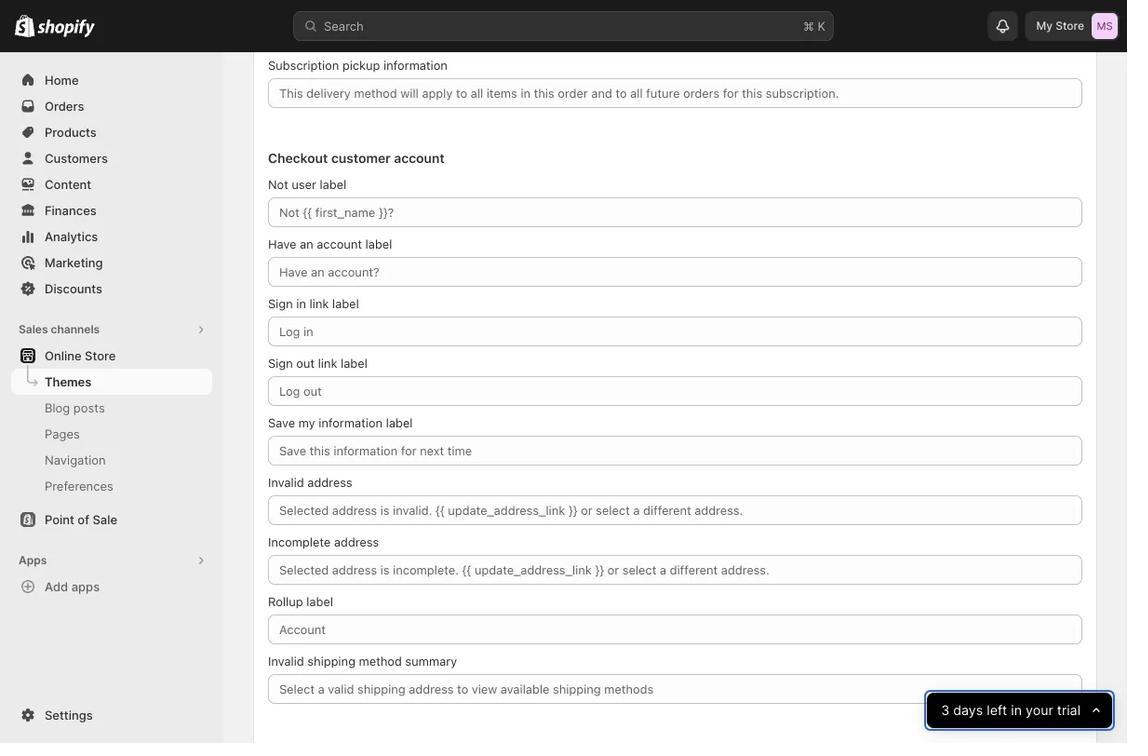 Task type: locate. For each thing, give the bounding box(es) containing it.
1 vertical spatial online store
[[45, 348, 116, 363]]

add apps
[[45, 579, 100, 594]]

3 days left in your trial button
[[927, 693, 1113, 728]]

trial
[[1057, 702, 1081, 718]]

sale
[[93, 512, 117, 527]]

point of sale button
[[0, 507, 223, 533]]

3
[[941, 702, 950, 718]]

of
[[78, 512, 89, 527]]

search
[[324, 19, 364, 33]]

marketing
[[45, 255, 103, 270]]

apps
[[19, 554, 47, 567]]

online left search in the top of the page
[[261, 22, 297, 37]]

days
[[953, 702, 983, 718]]

settings link
[[11, 702, 212, 728]]

point of sale link
[[11, 507, 212, 533]]

1 horizontal spatial store
[[300, 22, 331, 37]]

content link
[[11, 171, 212, 197]]

shopify image
[[15, 15, 35, 37]]

store
[[1056, 19, 1085, 33], [300, 22, 331, 37], [85, 348, 116, 363]]

content
[[45, 177, 91, 191]]

my store image
[[1092, 13, 1118, 39]]

preferences link
[[11, 473, 212, 499]]

online store
[[261, 22, 331, 37], [45, 348, 116, 363]]

k
[[818, 19, 826, 33]]

online
[[261, 22, 297, 37], [45, 348, 82, 363]]

discounts
[[45, 281, 102, 296]]

pages
[[45, 426, 80, 441]]

orders
[[45, 99, 84, 113]]

online store link
[[261, 20, 331, 39], [11, 343, 212, 369]]

navigation
[[45, 453, 106, 467]]

1 vertical spatial online store link
[[11, 343, 212, 369]]

customers link
[[11, 145, 212, 171]]

analytics link
[[11, 223, 212, 250]]

0 vertical spatial online store
[[261, 22, 331, 37]]

pages link
[[11, 421, 212, 447]]

home
[[45, 73, 79, 87]]

online down sales channels
[[45, 348, 82, 363]]

apps button
[[11, 547, 212, 574]]

products
[[45, 125, 97, 139]]

0 horizontal spatial online store link
[[11, 343, 212, 369]]

preferences
[[45, 479, 113, 493]]

1 horizontal spatial online store
[[261, 22, 331, 37]]

1 vertical spatial online
[[45, 348, 82, 363]]

2 horizontal spatial store
[[1056, 19, 1085, 33]]

sales
[[19, 323, 48, 336]]

your
[[1026, 702, 1054, 718]]

shopify image
[[37, 19, 95, 38]]

add apps button
[[11, 574, 212, 600]]

left
[[987, 702, 1007, 718]]

blog
[[45, 400, 70, 415]]

⌘ k
[[804, 19, 826, 33]]

⌘
[[804, 19, 815, 33]]

sales channels button
[[11, 317, 212, 343]]

0 vertical spatial online
[[261, 22, 297, 37]]

3 days left in your trial
[[941, 702, 1081, 718]]

blog posts
[[45, 400, 105, 415]]

themes
[[45, 374, 92, 389]]

0 horizontal spatial online store
[[45, 348, 116, 363]]

0 vertical spatial online store link
[[261, 20, 331, 39]]



Task type: describe. For each thing, give the bounding box(es) containing it.
navigation link
[[11, 447, 212, 473]]

point of sale
[[45, 512, 117, 527]]

settings
[[45, 708, 93, 722]]

1 horizontal spatial online store link
[[261, 20, 331, 39]]

my store
[[1037, 19, 1085, 33]]

1 horizontal spatial online
[[261, 22, 297, 37]]

0 horizontal spatial online
[[45, 348, 82, 363]]

orders link
[[11, 93, 212, 119]]

sales channels
[[19, 323, 100, 336]]

customers
[[45, 151, 108, 165]]

my
[[1037, 19, 1053, 33]]

finances
[[45, 203, 97, 217]]

themes link
[[11, 369, 212, 395]]

point
[[45, 512, 74, 527]]

marketing link
[[11, 250, 212, 276]]

apps
[[71, 579, 100, 594]]

add
[[45, 579, 68, 594]]

channels
[[51, 323, 100, 336]]

home link
[[11, 67, 212, 93]]

posts
[[73, 400, 105, 415]]

blog posts link
[[11, 395, 212, 421]]

discounts link
[[11, 276, 212, 302]]

analytics
[[45, 229, 98, 243]]

in
[[1011, 702, 1022, 718]]

finances link
[[11, 197, 212, 223]]

0 horizontal spatial store
[[85, 348, 116, 363]]

products link
[[11, 119, 212, 145]]



Task type: vqa. For each thing, say whether or not it's contained in the screenshot.
leftmost ONLINE
yes



